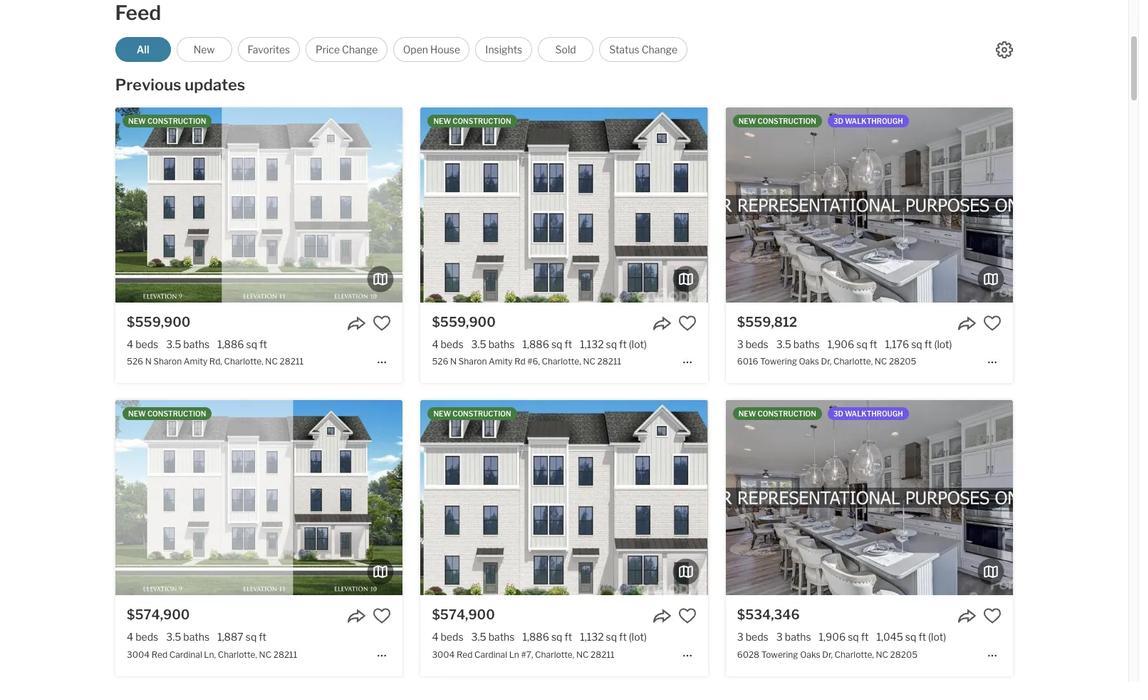 Task type: locate. For each thing, give the bounding box(es) containing it.
rd,
[[209, 357, 222, 367]]

sold
[[556, 43, 576, 56]]

(lot) for $534,346
[[929, 632, 946, 644]]

28205 for $559,812
[[889, 357, 917, 367]]

1 1,132 sq ft (lot) from the top
[[580, 339, 647, 351]]

Open House radio
[[394, 37, 470, 62]]

0 vertical spatial 3 beds
[[737, 339, 769, 351]]

3.5 up 526 n sharon amity rd #6, charlotte, nc 28211
[[471, 339, 486, 351]]

3.5 baths up 6016 towering oaks dr, charlotte, nc 28205
[[777, 339, 820, 351]]

construction for 3004 red cardinal ln #7, charlotte, nc 28211
[[453, 410, 511, 419]]

3d for $534,346
[[834, 410, 844, 419]]

0 vertical spatial walkthrough
[[845, 117, 903, 125]]

1 red from the left
[[152, 650, 168, 660]]

1 n from the left
[[145, 357, 152, 367]]

3004 red cardinal ln #7, charlotte, nc 28211
[[432, 650, 615, 660]]

1,886 up #7,
[[523, 632, 549, 644]]

2 n from the left
[[450, 357, 457, 367]]

1 vertical spatial 28205
[[890, 650, 918, 660]]

1 photo of 3004 red cardinal ln #7, charlotte, nc 28211 image from the left
[[134, 401, 421, 596]]

28205 down 1,045 sq ft (lot) at the right bottom of the page
[[890, 650, 918, 660]]

3.5
[[166, 339, 181, 351], [471, 339, 486, 351], [777, 339, 792, 351], [166, 632, 181, 644], [471, 632, 486, 644]]

1 vertical spatial walkthrough
[[845, 410, 903, 419]]

red left ln,
[[152, 650, 168, 660]]

ft
[[259, 339, 267, 351], [565, 339, 572, 351], [619, 339, 627, 351], [870, 339, 878, 351], [925, 339, 932, 351], [259, 632, 267, 644], [565, 632, 572, 644], [619, 632, 627, 644], [861, 632, 869, 644], [919, 632, 926, 644]]

baths up ln,
[[183, 632, 210, 644]]

$534,346
[[737, 608, 800, 623]]

sq
[[246, 339, 257, 351], [551, 339, 563, 351], [606, 339, 617, 351], [857, 339, 868, 351], [912, 339, 923, 351], [246, 632, 257, 644], [551, 632, 563, 644], [606, 632, 617, 644], [848, 632, 859, 644], [906, 632, 917, 644]]

2 $574,900 from the left
[[432, 608, 495, 623]]

3 photo of 6016 towering oaks dr, charlotte, nc 28205 image from the left
[[1013, 108, 1139, 303]]

1 vertical spatial 1,132
[[580, 632, 604, 644]]

1 cardinal from the left
[[169, 650, 202, 660]]

1 vertical spatial 1,132 sq ft (lot)
[[580, 632, 647, 644]]

4 beds for 526 n sharon amity rd, charlotte, nc 28211
[[127, 339, 158, 351]]

Sold radio
[[538, 37, 594, 62]]

0 horizontal spatial change
[[342, 43, 378, 56]]

1 vertical spatial 3d walkthrough
[[834, 410, 903, 419]]

open house
[[403, 43, 460, 56]]

2 526 from the left
[[432, 357, 448, 367]]

favorite button checkbox for 526 n sharon amity rd, charlotte, nc 28211
[[373, 314, 391, 333]]

baths up rd in the left bottom of the page
[[489, 339, 515, 351]]

1,886 up the #6,
[[523, 339, 549, 351]]

2 favorite button checkbox from the top
[[983, 607, 1002, 626]]

2 red from the left
[[457, 650, 473, 660]]

0 horizontal spatial sharon
[[153, 357, 182, 367]]

0 vertical spatial dr,
[[821, 357, 832, 367]]

amity for rd,
[[184, 357, 208, 367]]

favorite button checkbox for 3004 red cardinal ln #7, charlotte, nc 28211
[[678, 607, 697, 626]]

1 3d from the top
[[834, 117, 844, 125]]

baths
[[183, 339, 210, 351], [489, 339, 515, 351], [794, 339, 820, 351], [183, 632, 210, 644], [489, 632, 515, 644], [785, 632, 811, 644]]

$559,900 for 526 n sharon amity rd #6, charlotte, nc 28211
[[432, 315, 496, 330]]

0 horizontal spatial $574,900
[[127, 608, 190, 623]]

0 vertical spatial 1,132 sq ft (lot)
[[580, 339, 647, 351]]

3d walkthrough
[[834, 117, 903, 125], [834, 410, 903, 419]]

0 vertical spatial 3d
[[834, 117, 844, 125]]

3.5 baths up rd in the left bottom of the page
[[471, 339, 515, 351]]

1,886 for rd,
[[217, 339, 244, 351]]

towering down 3 baths
[[762, 650, 799, 660]]

1,132 up 526 n sharon amity rd #6, charlotte, nc 28211
[[580, 339, 604, 351]]

0 horizontal spatial red
[[152, 650, 168, 660]]

nc
[[265, 357, 278, 367], [583, 357, 596, 367], [875, 357, 887, 367], [259, 650, 272, 660], [576, 650, 589, 660], [876, 650, 889, 660]]

updates
[[185, 76, 245, 94]]

1 526 from the left
[[127, 357, 143, 367]]

sharon left rd,
[[153, 357, 182, 367]]

1,886 sq ft up rd,
[[217, 339, 267, 351]]

towering
[[760, 357, 797, 367], [762, 650, 799, 660]]

cardinal left ln
[[475, 650, 507, 660]]

4
[[127, 339, 133, 351], [432, 339, 439, 351], [127, 632, 133, 644], [432, 632, 439, 644]]

526
[[127, 357, 143, 367], [432, 357, 448, 367]]

2 amity from the left
[[489, 357, 513, 367]]

2 3d walkthrough from the top
[[834, 410, 903, 419]]

1,906 sq ft up '6028 towering oaks dr, charlotte, nc 28205'
[[819, 632, 869, 644]]

sharon for 526 n sharon amity rd #6, charlotte, nc 28211
[[459, 357, 487, 367]]

favorite button image
[[373, 314, 391, 333], [678, 314, 697, 333], [678, 607, 697, 626]]

3 up 6028
[[737, 632, 744, 644]]

1 photo of 526 n sharon amity rd, charlotte, nc 28211 image from the left
[[0, 108, 116, 303]]

favorite button image for $559,812
[[983, 314, 1002, 333]]

1 vertical spatial 1,906 sq ft
[[819, 632, 869, 644]]

0 vertical spatial 1,906
[[828, 339, 855, 351]]

1 vertical spatial oaks
[[800, 650, 821, 660]]

status change
[[610, 43, 678, 56]]

1,906 for $534,346
[[819, 632, 846, 644]]

photo of 6016 towering oaks dr, charlotte, nc 28205 image
[[439, 108, 726, 303], [726, 108, 1013, 303], [1013, 108, 1139, 303]]

1 sharon from the left
[[153, 357, 182, 367]]

0 horizontal spatial amity
[[184, 357, 208, 367]]

nc right #7,
[[576, 650, 589, 660]]

1 $574,900 from the left
[[127, 608, 190, 623]]

1 1,132 from the top
[[580, 339, 604, 351]]

amity left rd in the left bottom of the page
[[489, 357, 513, 367]]

3.5 baths
[[166, 339, 210, 351], [471, 339, 515, 351], [777, 339, 820, 351], [166, 632, 210, 644], [471, 632, 515, 644]]

3.5 up 526 n sharon amity rd, charlotte, nc 28211
[[166, 339, 181, 351]]

1,906 up 6016 towering oaks dr, charlotte, nc 28205
[[828, 339, 855, 351]]

1,886 sq ft up the #6,
[[523, 339, 572, 351]]

new construction for 6028 towering oaks dr, charlotte, nc 28205
[[739, 410, 817, 419]]

0 vertical spatial oaks
[[799, 357, 819, 367]]

cardinal
[[169, 650, 202, 660], [475, 650, 507, 660]]

0 horizontal spatial cardinal
[[169, 650, 202, 660]]

red for 1,886 sq ft
[[457, 650, 473, 660]]

3.5 for 6016 towering oaks dr, charlotte, nc 28205
[[777, 339, 792, 351]]

(lot)
[[629, 339, 647, 351], [935, 339, 952, 351], [629, 632, 647, 644], [929, 632, 946, 644]]

1 horizontal spatial 526
[[432, 357, 448, 367]]

1 amity from the left
[[184, 357, 208, 367]]

3
[[737, 339, 744, 351], [737, 632, 744, 644], [777, 632, 783, 644]]

1 change from the left
[[342, 43, 378, 56]]

n left rd in the left bottom of the page
[[450, 357, 457, 367]]

#6,
[[528, 357, 540, 367]]

walkthrough
[[845, 117, 903, 125], [845, 410, 903, 419]]

1 3 beds from the top
[[737, 339, 769, 351]]

baths for 3004 red cardinal ln, charlotte, nc 28211
[[183, 632, 210, 644]]

3 beds up 6016
[[737, 339, 769, 351]]

nc down 1,045
[[876, 650, 889, 660]]

change for status change
[[642, 43, 678, 56]]

3.5 baths up 526 n sharon amity rd, charlotte, nc 28211
[[166, 339, 210, 351]]

1,886 up rd,
[[217, 339, 244, 351]]

red
[[152, 650, 168, 660], [457, 650, 473, 660]]

1 horizontal spatial red
[[457, 650, 473, 660]]

new for 3004 red cardinal ln #7, charlotte, nc 28211
[[434, 410, 451, 419]]

change
[[342, 43, 378, 56], [642, 43, 678, 56]]

1 horizontal spatial amity
[[489, 357, 513, 367]]

favorite button checkbox for $534,346
[[983, 607, 1002, 626]]

526 for 526 n sharon amity rd #6, charlotte, nc 28211
[[432, 357, 448, 367]]

3.5 up 3004 red cardinal ln #7, charlotte, nc 28211
[[471, 632, 486, 644]]

0 horizontal spatial 526
[[127, 357, 143, 367]]

1,906 for $559,812
[[828, 339, 855, 351]]

1,132
[[580, 339, 604, 351], [580, 632, 604, 644]]

oaks right 6016
[[799, 357, 819, 367]]

1 photo of 6016 towering oaks dr, charlotte, nc 28205 image from the left
[[439, 108, 726, 303]]

favorite button image
[[983, 314, 1002, 333], [373, 607, 391, 626], [983, 607, 1002, 626]]

sharon
[[153, 357, 182, 367], [459, 357, 487, 367]]

1 horizontal spatial change
[[642, 43, 678, 56]]

1 horizontal spatial cardinal
[[475, 650, 507, 660]]

1 $559,900 from the left
[[127, 315, 191, 330]]

6028 towering oaks dr, charlotte, nc 28205
[[737, 650, 918, 660]]

1,886
[[217, 339, 244, 351], [523, 339, 549, 351], [523, 632, 549, 644]]

1,906 sq ft up 6016 towering oaks dr, charlotte, nc 28205
[[828, 339, 878, 351]]

1,886 sq ft for #7,
[[523, 632, 572, 644]]

0 vertical spatial towering
[[760, 357, 797, 367]]

change inside option
[[642, 43, 678, 56]]

2 photo of 6028 towering oaks dr, charlotte, nc 28205 image from the left
[[726, 401, 1013, 596]]

3 baths
[[777, 632, 811, 644]]

amity left rd,
[[184, 357, 208, 367]]

1,176
[[885, 339, 909, 351]]

baths up '6028 towering oaks dr, charlotte, nc 28205'
[[785, 632, 811, 644]]

28211
[[280, 357, 304, 367], [598, 357, 622, 367], [273, 650, 297, 660], [591, 650, 615, 660]]

baths up 526 n sharon amity rd, charlotte, nc 28211
[[183, 339, 210, 351]]

526 n sharon amity rd, charlotte, nc 28211
[[127, 357, 304, 367]]

$559,900 for 526 n sharon amity rd, charlotte, nc 28211
[[127, 315, 191, 330]]

baths up 6016 towering oaks dr, charlotte, nc 28205
[[794, 339, 820, 351]]

3 down $534,346
[[777, 632, 783, 644]]

1 walkthrough from the top
[[845, 117, 903, 125]]

1,132 up 3004 red cardinal ln #7, charlotte, nc 28211
[[580, 632, 604, 644]]

n
[[145, 357, 152, 367], [450, 357, 457, 367]]

favorite button image for 526 n sharon amity rd, charlotte, nc 28211
[[373, 314, 391, 333]]

1 3d walkthrough from the top
[[834, 117, 903, 125]]

1,906 sq ft for $559,812
[[828, 339, 878, 351]]

2 change from the left
[[642, 43, 678, 56]]

4 beds
[[127, 339, 158, 351], [432, 339, 464, 351], [127, 632, 158, 644], [432, 632, 464, 644]]

option group
[[115, 37, 688, 62]]

3 beds
[[737, 339, 769, 351], [737, 632, 769, 644]]

previous
[[115, 76, 181, 94]]

sharon for 526 n sharon amity rd, charlotte, nc 28211
[[153, 357, 182, 367]]

1 horizontal spatial $559,900
[[432, 315, 496, 330]]

amity
[[184, 357, 208, 367], [489, 357, 513, 367]]

new construction
[[128, 117, 206, 125], [434, 117, 511, 125], [739, 117, 817, 125], [128, 410, 206, 419], [434, 410, 511, 419], [739, 410, 817, 419]]

1,887
[[217, 632, 244, 644]]

dr,
[[821, 357, 832, 367], [823, 650, 833, 660]]

2 3 beds from the top
[[737, 632, 769, 644]]

1 vertical spatial towering
[[762, 650, 799, 660]]

0 vertical spatial favorite button checkbox
[[983, 314, 1002, 333]]

0 horizontal spatial n
[[145, 357, 152, 367]]

2 3d from the top
[[834, 410, 844, 419]]

option group containing all
[[115, 37, 688, 62]]

1 horizontal spatial 3004
[[432, 650, 455, 660]]

favorite button checkbox
[[373, 314, 391, 333], [678, 314, 697, 333], [373, 607, 391, 626], [678, 607, 697, 626]]

construction
[[147, 117, 206, 125], [453, 117, 511, 125], [758, 117, 817, 125], [147, 410, 206, 419], [453, 410, 511, 419], [758, 410, 817, 419]]

28205 for $534,346
[[890, 650, 918, 660]]

1 vertical spatial 3 beds
[[737, 632, 769, 644]]

change right status
[[642, 43, 678, 56]]

2 $559,900 from the left
[[432, 315, 496, 330]]

open
[[403, 43, 428, 56]]

red left ln
[[457, 650, 473, 660]]

rd
[[515, 357, 526, 367]]

0 vertical spatial 3d walkthrough
[[834, 117, 903, 125]]

1,132 sq ft (lot) for $574,900
[[580, 632, 647, 644]]

3004
[[127, 650, 150, 660], [432, 650, 455, 660]]

towering for $534,346
[[762, 650, 799, 660]]

2 1,132 from the top
[[580, 632, 604, 644]]

1,132 sq ft (lot)
[[580, 339, 647, 351], [580, 632, 647, 644]]

price change
[[316, 43, 378, 56]]

2 1,132 sq ft (lot) from the top
[[580, 632, 647, 644]]

change inside option
[[342, 43, 378, 56]]

3d walkthrough for $534,346
[[834, 410, 903, 419]]

favorite button checkbox
[[983, 314, 1002, 333], [983, 607, 1002, 626]]

photo of 3004 red cardinal ln, charlotte, nc 28211 image
[[0, 401, 116, 596], [116, 401, 403, 596], [403, 401, 690, 596]]

2 sharon from the left
[[459, 357, 487, 367]]

1,906 up '6028 towering oaks dr, charlotte, nc 28205'
[[819, 632, 846, 644]]

sharon left rd in the left bottom of the page
[[459, 357, 487, 367]]

beds for 3004 red cardinal ln, charlotte, nc 28211
[[136, 632, 158, 644]]

1,906
[[828, 339, 855, 351], [819, 632, 846, 644]]

3004 for 1,887 sq ft
[[127, 650, 150, 660]]

1 vertical spatial 1,906
[[819, 632, 846, 644]]

1,906 sq ft
[[828, 339, 878, 351], [819, 632, 869, 644]]

0 horizontal spatial $559,900
[[127, 315, 191, 330]]

n left rd,
[[145, 357, 152, 367]]

28205 down 1,176
[[889, 357, 917, 367]]

1 3004 from the left
[[127, 650, 150, 660]]

1,132 for $574,900
[[580, 632, 604, 644]]

1,886 sq ft for rd,
[[217, 339, 267, 351]]

baths up ln
[[489, 632, 515, 644]]

1 horizontal spatial n
[[450, 357, 457, 367]]

28205
[[889, 357, 917, 367], [890, 650, 918, 660]]

1 favorite button checkbox from the top
[[983, 314, 1002, 333]]

4 beds for 3004 red cardinal ln #7, charlotte, nc 28211
[[432, 632, 464, 644]]

oaks down 3 baths
[[800, 650, 821, 660]]

3d
[[834, 117, 844, 125], [834, 410, 844, 419]]

3004 for 1,886 sq ft
[[432, 650, 455, 660]]

3.5 baths for 3004 red cardinal ln #7, charlotte, nc 28211
[[471, 632, 515, 644]]

1 horizontal spatial sharon
[[459, 357, 487, 367]]

4 for 526 n sharon amity rd #6, charlotte, nc 28211
[[432, 339, 439, 351]]

2 3004 from the left
[[432, 650, 455, 660]]

$574,900 for 1,886 sq ft
[[432, 608, 495, 623]]

3.5 for 3004 red cardinal ln #7, charlotte, nc 28211
[[471, 632, 486, 644]]

1 vertical spatial favorite button checkbox
[[983, 607, 1002, 626]]

charlotte,
[[224, 357, 264, 367], [542, 357, 581, 367], [834, 357, 873, 367], [218, 650, 257, 660], [535, 650, 575, 660], [835, 650, 874, 660]]

3 beds up 6028
[[737, 632, 769, 644]]

2 cardinal from the left
[[475, 650, 507, 660]]

new
[[128, 117, 146, 125], [434, 117, 451, 125], [739, 117, 756, 125], [128, 410, 146, 419], [434, 410, 451, 419], [739, 410, 756, 419]]

3.5 up 3004 red cardinal ln, charlotte, nc 28211
[[166, 632, 181, 644]]

0 vertical spatial 28205
[[889, 357, 917, 367]]

3.5 down $559,812 at the top right of page
[[777, 339, 792, 351]]

0 vertical spatial 1,132
[[580, 339, 604, 351]]

1 horizontal spatial $574,900
[[432, 608, 495, 623]]

0 horizontal spatial 3004
[[127, 650, 150, 660]]

change right price
[[342, 43, 378, 56]]

photo of 526 n sharon amity rd #6, charlotte, nc 28211 image
[[134, 108, 421, 303], [421, 108, 708, 303], [708, 108, 995, 303]]

3 for $559,812
[[737, 339, 744, 351]]

cardinal left ln,
[[169, 650, 202, 660]]

1 vertical spatial 3d
[[834, 410, 844, 419]]

new construction for 526 n sharon amity rd #6, charlotte, nc 28211
[[434, 117, 511, 125]]

towering right 6016
[[760, 357, 797, 367]]

$559,900
[[127, 315, 191, 330], [432, 315, 496, 330]]

Price Change radio
[[306, 37, 388, 62]]

new construction for 3004 red cardinal ln, charlotte, nc 28211
[[128, 410, 206, 419]]

new
[[194, 43, 215, 56]]

photo of 526 n sharon amity rd, charlotte, nc 28211 image
[[0, 108, 116, 303], [116, 108, 403, 303], [403, 108, 690, 303]]

insights
[[486, 43, 523, 56]]

1 vertical spatial dr,
[[823, 650, 833, 660]]

All radio
[[115, 37, 171, 62]]

3.5 baths up ln
[[471, 632, 515, 644]]

favorite button checkbox for 3004 red cardinal ln, charlotte, nc 28211
[[373, 607, 391, 626]]

1,886 sq ft
[[217, 339, 267, 351], [523, 339, 572, 351], [523, 632, 572, 644]]

price
[[316, 43, 340, 56]]

beds
[[136, 339, 158, 351], [441, 339, 464, 351], [746, 339, 769, 351], [136, 632, 158, 644], [441, 632, 464, 644], [746, 632, 769, 644]]

ln,
[[204, 650, 216, 660]]

oaks
[[799, 357, 819, 367], [800, 650, 821, 660]]

n for 526 n sharon amity rd, charlotte, nc 28211
[[145, 357, 152, 367]]

3 up 6016
[[737, 339, 744, 351]]

4 for 3004 red cardinal ln, charlotte, nc 28211
[[127, 632, 133, 644]]

0 vertical spatial 1,906 sq ft
[[828, 339, 878, 351]]

1,906 sq ft for $534,346
[[819, 632, 869, 644]]

photo of 3004 red cardinal ln #7, charlotte, nc 28211 image
[[134, 401, 421, 596], [421, 401, 708, 596], [708, 401, 995, 596]]

3 photo of 3004 red cardinal ln, charlotte, nc 28211 image from the left
[[403, 401, 690, 596]]

$574,900
[[127, 608, 190, 623], [432, 608, 495, 623]]

3.5 baths up ln,
[[166, 632, 210, 644]]

1 photo of 526 n sharon amity rd #6, charlotte, nc 28211 image from the left
[[134, 108, 421, 303]]

1,886 sq ft up #7,
[[523, 632, 572, 644]]

3.5 baths for 526 n sharon amity rd, charlotte, nc 28211
[[166, 339, 210, 351]]

526 n sharon amity rd #6, charlotte, nc 28211
[[432, 357, 622, 367]]

2 walkthrough from the top
[[845, 410, 903, 419]]

photo of 6028 towering oaks dr, charlotte, nc 28205 image
[[439, 401, 726, 596], [726, 401, 1013, 596], [1013, 401, 1139, 596]]

3 photo of 526 n sharon amity rd, charlotte, nc 28211 image from the left
[[403, 108, 690, 303]]



Task type: vqa. For each thing, say whether or not it's contained in the screenshot.
Tour via video chat list box
no



Task type: describe. For each thing, give the bounding box(es) containing it.
1,045 sq ft (lot)
[[877, 632, 946, 644]]

4 for 526 n sharon amity rd, charlotte, nc 28211
[[127, 339, 133, 351]]

new for 526 n sharon amity rd #6, charlotte, nc 28211
[[434, 117, 451, 125]]

house
[[430, 43, 460, 56]]

new for 526 n sharon amity rd, charlotte, nc 28211
[[128, 117, 146, 125]]

1 photo of 6028 towering oaks dr, charlotte, nc 28205 image from the left
[[439, 401, 726, 596]]

cardinal for 1,886
[[475, 650, 507, 660]]

2 photo of 6016 towering oaks dr, charlotte, nc 28205 image from the left
[[726, 108, 1013, 303]]

cardinal for 1,887
[[169, 650, 202, 660]]

ln
[[509, 650, 519, 660]]

4 beds for 526 n sharon amity rd #6, charlotte, nc 28211
[[432, 339, 464, 351]]

construction for 6028 towering oaks dr, charlotte, nc 28205
[[758, 410, 817, 419]]

3.5 for 526 n sharon amity rd, charlotte, nc 28211
[[166, 339, 181, 351]]

3 photo of 6028 towering oaks dr, charlotte, nc 28205 image from the left
[[1013, 401, 1139, 596]]

oaks for $559,812
[[799, 357, 819, 367]]

favorite button checkbox for $559,812
[[983, 314, 1002, 333]]

oaks for $534,346
[[800, 650, 821, 660]]

1,132 sq ft (lot) for $559,900
[[580, 339, 647, 351]]

towering for $559,812
[[760, 357, 797, 367]]

2 photo of 526 n sharon amity rd, charlotte, nc 28211 image from the left
[[116, 108, 403, 303]]

New radio
[[176, 37, 232, 62]]

1 photo of 3004 red cardinal ln, charlotte, nc 28211 image from the left
[[0, 401, 116, 596]]

beds for 526 n sharon amity rd #6, charlotte, nc 28211
[[441, 339, 464, 351]]

beds for 6016 towering oaks dr, charlotte, nc 28205
[[746, 339, 769, 351]]

walkthrough for $559,812
[[845, 117, 903, 125]]

2 photo of 3004 red cardinal ln, charlotte, nc 28211 image from the left
[[116, 401, 403, 596]]

beds for 526 n sharon amity rd, charlotte, nc 28211
[[136, 339, 158, 351]]

baths for 526 n sharon amity rd, charlotte, nc 28211
[[183, 339, 210, 351]]

6016
[[737, 357, 759, 367]]

baths for 526 n sharon amity rd #6, charlotte, nc 28211
[[489, 339, 515, 351]]

3.5 baths for 6016 towering oaks dr, charlotte, nc 28205
[[777, 339, 820, 351]]

nc down 1,887 sq ft
[[259, 650, 272, 660]]

dr, for $534,346
[[823, 650, 833, 660]]

2 photo of 526 n sharon amity rd #6, charlotte, nc 28211 image from the left
[[421, 108, 708, 303]]

construction for 526 n sharon amity rd, charlotte, nc 28211
[[147, 117, 206, 125]]

amity for rd
[[489, 357, 513, 367]]

beds for 6028 towering oaks dr, charlotte, nc 28205
[[746, 632, 769, 644]]

6016 towering oaks dr, charlotte, nc 28205
[[737, 357, 917, 367]]

Insights radio
[[476, 37, 532, 62]]

4 for 3004 red cardinal ln #7, charlotte, nc 28211
[[432, 632, 439, 644]]

3.5 for 3004 red cardinal ln, charlotte, nc 28211
[[166, 632, 181, 644]]

1,886 for rd
[[523, 339, 549, 351]]

baths for 3004 red cardinal ln #7, charlotte, nc 28211
[[489, 632, 515, 644]]

favorites
[[248, 43, 290, 56]]

3 beds for $559,812
[[737, 339, 769, 351]]

Favorites radio
[[238, 37, 300, 62]]

3 for $534,346
[[737, 632, 744, 644]]

1,886 for #7,
[[523, 632, 549, 644]]

beds for 3004 red cardinal ln #7, charlotte, nc 28211
[[441, 632, 464, 644]]

3 beds for $534,346
[[737, 632, 769, 644]]

new for 6028 towering oaks dr, charlotte, nc 28205
[[739, 410, 756, 419]]

favorite button image for $574,900
[[373, 607, 391, 626]]

new construction for 6016 towering oaks dr, charlotte, nc 28205
[[739, 117, 817, 125]]

favorite button image for 3004 red cardinal ln #7, charlotte, nc 28211
[[678, 607, 697, 626]]

6028
[[737, 650, 760, 660]]

$559,812
[[737, 315, 798, 330]]

3.5 baths for 3004 red cardinal ln, charlotte, nc 28211
[[166, 632, 210, 644]]

new for 3004 red cardinal ln, charlotte, nc 28211
[[128, 410, 146, 419]]

1,176 sq ft (lot)
[[885, 339, 952, 351]]

2 photo of 3004 red cardinal ln #7, charlotte, nc 28211 image from the left
[[421, 401, 708, 596]]

status
[[610, 43, 640, 56]]

n for 526 n sharon amity rd #6, charlotte, nc 28211
[[450, 357, 457, 367]]

favorite button image for 526 n sharon amity rd #6, charlotte, nc 28211
[[678, 314, 697, 333]]

nc right the #6,
[[583, 357, 596, 367]]

new construction for 3004 red cardinal ln #7, charlotte, nc 28211
[[434, 410, 511, 419]]

1,132 for $559,900
[[580, 339, 604, 351]]

walkthrough for $534,346
[[845, 410, 903, 419]]

construction for 3004 red cardinal ln, charlotte, nc 28211
[[147, 410, 206, 419]]

(lot) for $559,812
[[935, 339, 952, 351]]

previous updates
[[115, 76, 245, 94]]

dr, for $559,812
[[821, 357, 832, 367]]

red for 1,887 sq ft
[[152, 650, 168, 660]]

#7,
[[521, 650, 533, 660]]

1,887 sq ft
[[217, 632, 267, 644]]

4 beds for 3004 red cardinal ln, charlotte, nc 28211
[[127, 632, 158, 644]]

all
[[137, 43, 149, 56]]

favorite button checkbox for 526 n sharon amity rd #6, charlotte, nc 28211
[[678, 314, 697, 333]]

1,045
[[877, 632, 903, 644]]

1,886 sq ft for rd
[[523, 339, 572, 351]]

baths for 6028 towering oaks dr, charlotte, nc 28205
[[785, 632, 811, 644]]

3 photo of 526 n sharon amity rd #6, charlotte, nc 28211 image from the left
[[708, 108, 995, 303]]

construction for 6016 towering oaks dr, charlotte, nc 28205
[[758, 117, 817, 125]]

(lot) for $574,900
[[629, 632, 647, 644]]

Status Change radio
[[599, 37, 688, 62]]

526 for 526 n sharon amity rd, charlotte, nc 28211
[[127, 357, 143, 367]]

baths for 6016 towering oaks dr, charlotte, nc 28205
[[794, 339, 820, 351]]

3004 red cardinal ln, charlotte, nc 28211
[[127, 650, 297, 660]]

nc down 1,176
[[875, 357, 887, 367]]

change for price change
[[342, 43, 378, 56]]

3d for $559,812
[[834, 117, 844, 125]]

3.5 baths for 526 n sharon amity rd #6, charlotte, nc 28211
[[471, 339, 515, 351]]

3 photo of 3004 red cardinal ln #7, charlotte, nc 28211 image from the left
[[708, 401, 995, 596]]

3.5 for 526 n sharon amity rd #6, charlotte, nc 28211
[[471, 339, 486, 351]]

feed
[[115, 1, 161, 25]]

construction for 526 n sharon amity rd #6, charlotte, nc 28211
[[453, 117, 511, 125]]

new for 6016 towering oaks dr, charlotte, nc 28205
[[739, 117, 756, 125]]

$574,900 for 1,887 sq ft
[[127, 608, 190, 623]]

nc right rd,
[[265, 357, 278, 367]]

3d walkthrough for $559,812
[[834, 117, 903, 125]]

new construction for 526 n sharon amity rd, charlotte, nc 28211
[[128, 117, 206, 125]]

favorite button image for $534,346
[[983, 607, 1002, 626]]

(lot) for $559,900
[[629, 339, 647, 351]]



